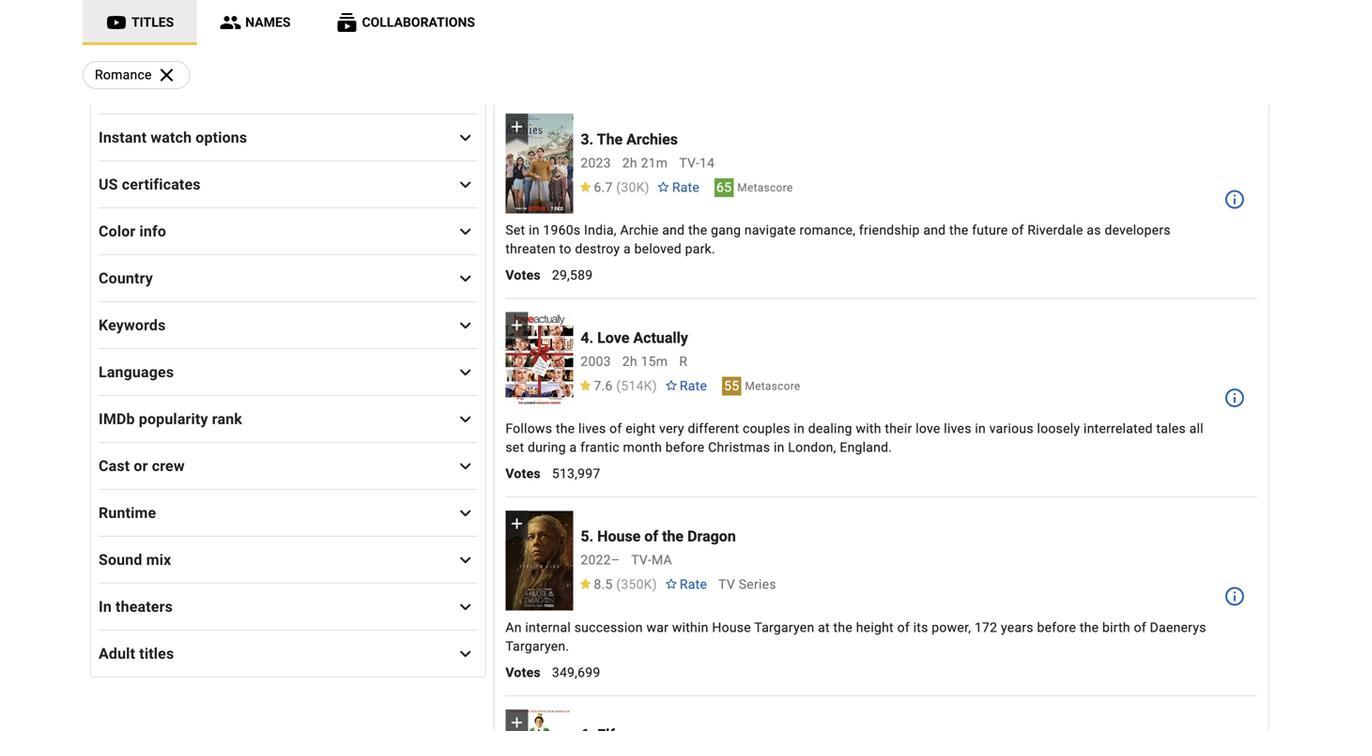 Task type: vqa. For each thing, say whether or not it's contained in the screenshot.
The Playlist Add Check image
no



Task type: locate. For each thing, give the bounding box(es) containing it.
in
[[529, 223, 540, 238], [794, 421, 805, 437], [975, 421, 986, 437], [774, 440, 785, 456]]

cast or crew
[[99, 457, 185, 475]]

a down archie
[[624, 242, 631, 257]]

the inside 5. house of the dragon link
[[662, 528, 684, 546]]

1 chevron right image from the top
[[454, 173, 477, 196]]

1 chevron right image from the top
[[454, 126, 477, 149]]

chevron right image inside adult titles dropdown button
[[454, 643, 477, 665]]

0 horizontal spatial lives
[[579, 421, 606, 437]]

4 chevron right image from the top
[[454, 361, 477, 384]]

in up london,
[[794, 421, 805, 437]]

in left various
[[975, 421, 986, 437]]

and up beloved
[[662, 223, 685, 238]]

imdb rating: 7.6 element
[[579, 379, 657, 394]]

2h down the 4. love actually link
[[622, 354, 638, 370]]

1 ( from the top
[[616, 180, 621, 195]]

imdb rating: 6.7 element
[[579, 180, 650, 195]]

( for love
[[616, 379, 621, 394]]

0 horizontal spatial tv-
[[631, 553, 652, 568]]

years
[[1001, 620, 1034, 636]]

3 add image from the top
[[507, 515, 526, 534]]

1 vertical spatial )
[[652, 379, 657, 394]]

1 horizontal spatial lives
[[944, 421, 972, 437]]

imdb
[[99, 410, 135, 428]]

group left 5. at the left
[[506, 511, 573, 611]]

4 chevron right image from the top
[[454, 455, 477, 478]]

tab list containing titles
[[83, 0, 1270, 45]]

of right birth at the right bottom of the page
[[1134, 620, 1147, 636]]

lives up frantic
[[579, 421, 606, 437]]

imdb popularity rank button
[[99, 396, 478, 441]]

group left 4.
[[506, 312, 573, 412]]

14
[[700, 155, 715, 171]]

height
[[856, 620, 894, 636]]

) down 15m
[[652, 379, 657, 394]]

of up frantic
[[610, 421, 622, 437]]

55 metascore
[[724, 379, 801, 394]]

1 add image from the top
[[507, 117, 526, 136]]

1 vertical spatial metascore
[[745, 380, 801, 393]]

2h down 3. the archies link
[[622, 155, 638, 171]]

house right within
[[712, 620, 751, 636]]

of right future
[[1012, 223, 1024, 238]]

rate button right 30k
[[650, 171, 707, 205]]

1 2h from the top
[[622, 155, 638, 171]]

group left star inline image
[[506, 114, 573, 214]]

chevron right image inside in theaters 'dropdown button'
[[454, 596, 477, 618]]

1 and from the left
[[662, 223, 685, 238]]

mix
[[146, 551, 171, 569]]

3 ( from the top
[[616, 577, 621, 593]]

2 vertical spatial rate
[[680, 577, 707, 593]]

war
[[647, 620, 669, 636]]

chevron right image inside keywords dropdown button
[[454, 314, 477, 337]]

votes down targaryen.
[[506, 665, 541, 681]]

2 lives from the left
[[944, 421, 972, 437]]

2 2h from the top
[[622, 354, 638, 370]]

romance button
[[83, 61, 190, 89]]

rate down tv-14
[[672, 180, 700, 195]]

before down very in the bottom of the page
[[666, 440, 705, 456]]

titles
[[139, 645, 174, 663]]

follows
[[506, 421, 552, 437]]

4 group from the top
[[506, 710, 573, 732]]

4. love actually link
[[581, 329, 688, 347]]

1 horizontal spatial a
[[624, 242, 631, 257]]

chevron right image inside cast or crew dropdown button
[[454, 455, 477, 478]]

frantic
[[581, 440, 620, 456]]

rate right star border inline image at bottom
[[680, 577, 707, 593]]

metascore right 55
[[745, 380, 801, 393]]

0 vertical spatial 2h
[[622, 155, 638, 171]]

0 horizontal spatial and
[[662, 223, 685, 238]]

rate button for of
[[657, 568, 715, 602]]

0 horizontal spatial a
[[570, 440, 577, 456]]

1 vertical spatial before
[[1037, 620, 1076, 636]]

see more information about the archies image
[[1224, 188, 1246, 211]]

instant watch options button
[[99, 115, 478, 160]]

chevron right image inside us certificates dropdown button
[[454, 173, 477, 196]]

lives right the love
[[944, 421, 972, 437]]

0 horizontal spatial before
[[666, 440, 705, 456]]

7.6 ( 514k )
[[594, 379, 657, 394]]

before right years
[[1037, 620, 1076, 636]]

5 chevron right image from the top
[[454, 502, 477, 525]]

1 horizontal spatial house
[[712, 620, 751, 636]]

us certificates
[[99, 176, 201, 193]]

house
[[597, 528, 641, 546], [712, 620, 751, 636]]

metascore for 4. love actually
[[745, 380, 801, 393]]

star border inline image for archies
[[657, 182, 670, 192]]

birth
[[1103, 620, 1131, 636]]

2 add image from the top
[[507, 316, 526, 335]]

different
[[688, 421, 739, 437]]

romance
[[95, 67, 152, 83]]

2h for archies
[[622, 155, 638, 171]]

3 votes from the top
[[506, 665, 541, 681]]

votes for 5.
[[506, 665, 541, 681]]

1 vertical spatial 2h
[[622, 354, 638, 370]]

( right "8.5" in the bottom of the page
[[616, 577, 621, 593]]

before
[[666, 440, 705, 456], [1037, 620, 1076, 636]]

2 star inline image from the top
[[579, 579, 592, 589]]

various
[[990, 421, 1034, 437]]

add image left 4.
[[507, 316, 526, 335]]

star inline image left 7.6
[[579, 380, 592, 391]]

star border inline image down 21m
[[657, 182, 670, 192]]

metascore inside 55 metascore
[[745, 380, 801, 393]]

add image
[[507, 117, 526, 136], [507, 316, 526, 335], [507, 515, 526, 534]]

will ferrell in elf (2003) image
[[506, 710, 573, 732]]

loosely
[[1037, 421, 1080, 437]]

a inside the "follows the lives of eight very different couples in dealing with their love lives in various loosely interrelated tales all set during a frantic month before christmas in london, england."
[[570, 440, 577, 456]]

3 group from the top
[[506, 511, 573, 611]]

of inside 5. house of the dragon link
[[645, 528, 658, 546]]

2 chevron right image from the top
[[454, 220, 477, 243]]

1 star inline image from the top
[[579, 380, 592, 391]]

of inside the "follows the lives of eight very different couples in dealing with their love lives in various loosely interrelated tales all set during a frantic month before christmas in london, england."
[[610, 421, 622, 437]]

chevron right image for watch
[[454, 126, 477, 149]]

2 vertical spatial rate button
[[657, 568, 715, 602]]

3 chevron right image from the top
[[454, 267, 477, 290]]

1 horizontal spatial tv-
[[679, 155, 700, 171]]

0 vertical spatial votes
[[506, 268, 541, 283]]

2 vertical spatial votes
[[506, 665, 541, 681]]

rate for actually
[[680, 379, 707, 394]]

group for 3.
[[506, 114, 573, 214]]

add image left 5. at the left
[[507, 515, 526, 534]]

london,
[[788, 440, 836, 456]]

tv-14
[[679, 155, 715, 171]]

2 group from the top
[[506, 312, 573, 412]]

of up tv-ma
[[645, 528, 658, 546]]

instant watch options
[[99, 129, 247, 147]]

0 vertical spatial a
[[624, 242, 631, 257]]

chevron right image for info
[[454, 220, 477, 243]]

subscriptions image
[[336, 11, 358, 34]]

513,997
[[552, 466, 601, 482]]

0 vertical spatial rate
[[672, 180, 700, 195]]

1 vertical spatial a
[[570, 440, 577, 456]]

0 vertical spatial before
[[666, 440, 705, 456]]

set
[[506, 440, 524, 456]]

group down 349,699
[[506, 710, 573, 732]]

lives
[[579, 421, 606, 437], [944, 421, 972, 437]]

group for 4.
[[506, 312, 573, 412]]

votes down set
[[506, 466, 541, 482]]

chevron right image inside imdb popularity rank 'dropdown button'
[[454, 408, 477, 431]]

1 vertical spatial star inline image
[[579, 579, 592, 589]]

chevron right image inside instant watch options dropdown button
[[454, 126, 477, 149]]

tab list
[[83, 0, 1270, 45]]

5.
[[581, 528, 594, 546]]

crew
[[152, 457, 185, 475]]

the up during
[[556, 421, 575, 437]]

group
[[506, 114, 573, 214], [506, 312, 573, 412], [506, 511, 573, 611], [506, 710, 573, 732]]

5 chevron right image from the top
[[454, 596, 477, 618]]

0 horizontal spatial house
[[597, 528, 641, 546]]

1 vertical spatial (
[[616, 379, 621, 394]]

0 vertical spatial rate button
[[650, 171, 707, 205]]

the up ma
[[662, 528, 684, 546]]

emma d'arcy in house of the dragon (2022) image
[[506, 511, 573, 611]]

future
[[972, 223, 1008, 238]]

add image left 3.
[[507, 117, 526, 136]]

( right 6.7
[[616, 180, 621, 195]]

star inline image left "8.5" in the bottom of the page
[[579, 579, 592, 589]]

2 votes from the top
[[506, 466, 541, 482]]

)
[[645, 180, 650, 195], [652, 379, 657, 394], [652, 577, 657, 593]]

2 chevron right image from the top
[[454, 314, 477, 337]]

2h
[[622, 155, 638, 171], [622, 354, 638, 370]]

1 votes from the top
[[506, 268, 541, 283]]

2 vertical spatial (
[[616, 577, 621, 593]]

star inline image inside imdb rating: 7.6 element
[[579, 380, 592, 391]]

0 vertical spatial (
[[616, 180, 621, 195]]

tv- right 21m
[[679, 155, 700, 171]]

chevron right image
[[454, 126, 477, 149], [454, 314, 477, 337], [454, 408, 477, 431], [454, 455, 477, 478], [454, 502, 477, 525], [454, 549, 477, 571], [454, 643, 477, 665]]

0 vertical spatial star inline image
[[579, 380, 592, 391]]

1 vertical spatial rate button
[[657, 370, 715, 403]]

votes down threaten
[[506, 268, 541, 283]]

star border inline image
[[657, 182, 670, 192], [665, 380, 678, 391]]

65
[[717, 180, 732, 195]]

0 vertical spatial star border inline image
[[657, 182, 670, 192]]

add image for 5.
[[507, 515, 526, 534]]

1 vertical spatial rate
[[680, 379, 707, 394]]

rate
[[672, 180, 700, 195], [680, 379, 707, 394], [680, 577, 707, 593]]

1 vertical spatial add image
[[507, 316, 526, 335]]

the
[[688, 223, 708, 238], [949, 223, 969, 238], [556, 421, 575, 437], [662, 528, 684, 546], [834, 620, 853, 636], [1080, 620, 1099, 636]]

titles tab
[[83, 0, 197, 45]]

metascore
[[737, 181, 793, 194], [745, 380, 801, 393]]

rate button up very in the bottom of the page
[[657, 370, 715, 403]]

1 horizontal spatial and
[[923, 223, 946, 238]]

before inside an internal succession war within house targaryen at the height of its power, 172 years before the birth of daenerys targaryen.
[[1037, 620, 1076, 636]]

7 chevron right image from the top
[[454, 643, 477, 665]]

chevron right image inside "sound mix" dropdown button
[[454, 549, 477, 571]]

or
[[134, 457, 148, 475]]

cast or crew button
[[99, 443, 478, 488]]

the right at
[[834, 620, 853, 636]]

names
[[245, 15, 291, 30]]

star border inline image
[[665, 579, 678, 589]]

2 vertical spatial add image
[[507, 515, 526, 534]]

actually
[[633, 329, 688, 347]]

star border inline image down 15m
[[665, 380, 678, 391]]

in right set at the left top
[[529, 223, 540, 238]]

5. house of the dragon link
[[581, 528, 736, 546]]

rate button left tv
[[657, 568, 715, 602]]

1 group from the top
[[506, 114, 573, 214]]

30k
[[621, 180, 645, 195]]

tv- for ma
[[631, 553, 652, 568]]

tv- up 350k
[[631, 553, 652, 568]]

1 vertical spatial tv-
[[631, 553, 652, 568]]

and right friendship
[[923, 223, 946, 238]]

2h for actually
[[622, 354, 638, 370]]

2 ( from the top
[[616, 379, 621, 394]]

star border inline image for actually
[[665, 380, 678, 391]]

metascore for 3. the archies
[[737, 181, 793, 194]]

star inline image inside imdb rating: 8.5 element
[[579, 579, 592, 589]]

star inline image for 4.
[[579, 380, 592, 391]]

1 vertical spatial votes
[[506, 466, 541, 482]]

star inline image
[[579, 380, 592, 391], [579, 579, 592, 589]]

developers
[[1105, 223, 1171, 238]]

7.6
[[594, 379, 613, 394]]

runtime button
[[99, 490, 478, 535]]

series
[[739, 577, 776, 593]]

house up 2022–
[[597, 528, 641, 546]]

instant
[[99, 129, 147, 147]]

1 vertical spatial star border inline image
[[665, 380, 678, 391]]

2 vertical spatial )
[[652, 577, 657, 593]]

2h 15m
[[622, 354, 668, 370]]

rate down r
[[680, 379, 707, 394]]

dealing
[[808, 421, 853, 437]]

1 vertical spatial house
[[712, 620, 751, 636]]

1 horizontal spatial before
[[1037, 620, 1076, 636]]

star inline image for 5.
[[579, 579, 592, 589]]

2022–
[[581, 553, 620, 568]]

people image
[[219, 11, 242, 34]]

( for house
[[616, 577, 621, 593]]

metascore right the 65
[[737, 181, 793, 194]]

chevron right image
[[454, 173, 477, 196], [454, 220, 477, 243], [454, 267, 477, 290], [454, 361, 477, 384], [454, 596, 477, 618]]

tv-ma
[[631, 553, 672, 568]]

add image for 3.
[[507, 117, 526, 136]]

3 chevron right image from the top
[[454, 408, 477, 431]]

chevron right image inside "color info" dropdown button
[[454, 220, 477, 243]]

0 vertical spatial tv-
[[679, 155, 700, 171]]

metascore inside '65 metascore'
[[737, 181, 793, 194]]

a right during
[[570, 440, 577, 456]]

rate button
[[650, 171, 707, 205], [657, 370, 715, 403], [657, 568, 715, 602]]

succession
[[574, 620, 643, 636]]

( right 7.6
[[616, 379, 621, 394]]

0 vertical spatial house
[[597, 528, 641, 546]]

0 vertical spatial add image
[[507, 117, 526, 136]]

) left star border inline image at bottom
[[652, 577, 657, 593]]

love
[[916, 421, 941, 437]]

rate for of
[[680, 577, 707, 593]]

0 vertical spatial metascore
[[737, 181, 793, 194]]

) down 2h 21m
[[645, 180, 650, 195]]

6 chevron right image from the top
[[454, 549, 477, 571]]

love actually (2003) image
[[506, 312, 573, 412]]

0 vertical spatial )
[[645, 180, 650, 195]]

the left future
[[949, 223, 969, 238]]



Task type: describe. For each thing, give the bounding box(es) containing it.
names tab
[[197, 0, 313, 45]]

languages
[[99, 363, 174, 381]]

eight
[[626, 421, 656, 437]]

tv
[[719, 577, 735, 593]]

rate button for actually
[[657, 370, 715, 403]]

in inside "set in 1960s india, archie and the gang navigate romance, friendship and the future of riverdale as developers threaten to destroy a beloved park."
[[529, 223, 540, 238]]

all
[[1190, 421, 1204, 437]]

rate for archies
[[672, 180, 700, 195]]

tales
[[1157, 421, 1186, 437]]

the left birth at the right bottom of the page
[[1080, 620, 1099, 636]]

votes for 3.
[[506, 268, 541, 283]]

archie
[[620, 223, 659, 238]]

friendship
[[859, 223, 920, 238]]

internal
[[525, 620, 571, 636]]

group for 5.
[[506, 511, 573, 611]]

collaborations
[[362, 15, 475, 30]]

15m
[[641, 354, 668, 370]]

add image
[[507, 714, 526, 732]]

couples
[[743, 421, 790, 437]]

4. love actually
[[581, 329, 688, 347]]

3.
[[581, 130, 594, 148]]

very
[[659, 421, 684, 437]]

imdb popularity rank
[[99, 410, 242, 428]]

in theaters button
[[99, 584, 478, 629]]

8.5 ( 350k )
[[594, 577, 657, 593]]

keywords button
[[99, 302, 478, 347]]

country
[[99, 270, 153, 287]]

tv series
[[719, 577, 776, 593]]

65 metascore
[[717, 180, 793, 195]]

1 lives from the left
[[579, 421, 606, 437]]

chevron right image for certificates
[[454, 173, 477, 196]]

6.7 ( 30k )
[[594, 180, 650, 195]]

targaryen
[[754, 620, 815, 636]]

youtube image
[[105, 11, 128, 34]]

1960s
[[543, 223, 581, 238]]

chevron right image inside languages dropdown button
[[454, 361, 477, 384]]

christmas
[[708, 440, 770, 456]]

house inside an internal succession war within house targaryen at the height of its power, 172 years before the birth of daenerys targaryen.
[[712, 620, 751, 636]]

color info button
[[99, 208, 478, 254]]

popularity
[[139, 410, 208, 428]]

votes for 4.
[[506, 466, 541, 482]]

languages button
[[99, 349, 478, 394]]

see more information about house of the dragon image
[[1224, 586, 1246, 608]]

targaryen.
[[506, 639, 569, 654]]

country button
[[99, 255, 478, 301]]

india,
[[584, 223, 617, 238]]

love
[[597, 329, 630, 347]]

see more information about love actually image
[[1224, 387, 1246, 409]]

of inside "set in 1960s india, archie and the gang navigate romance, friendship and the future of riverdale as developers threaten to destroy a beloved park."
[[1012, 223, 1024, 238]]

chevron right image for theaters
[[454, 596, 477, 618]]

keywords
[[99, 316, 166, 334]]

the inside the "follows the lives of eight very different couples in dealing with their love lives in various loosely interrelated tales all set during a frantic month before christmas in london, england."
[[556, 421, 575, 437]]

adult titles
[[99, 645, 174, 663]]

in theaters
[[99, 598, 173, 616]]

certificates
[[122, 176, 201, 193]]

us
[[99, 176, 118, 193]]

chevron right image for popularity
[[454, 408, 477, 431]]

an internal succession war within house targaryen at the height of its power, 172 years before the birth of daenerys targaryen.
[[506, 620, 1207, 654]]

imdb rating: 8.5 element
[[579, 577, 657, 593]]

beloved
[[634, 242, 682, 257]]

514k
[[621, 379, 652, 394]]

) for of
[[652, 577, 657, 593]]

color
[[99, 223, 136, 240]]

) for actually
[[652, 379, 657, 394]]

within
[[672, 620, 709, 636]]

chevron right image for or
[[454, 455, 477, 478]]

sound mix
[[99, 551, 171, 569]]

their
[[885, 421, 912, 437]]

us certificates button
[[99, 162, 478, 207]]

romance,
[[800, 223, 856, 238]]

4.
[[581, 329, 594, 347]]

before inside the "follows the lives of eight very different couples in dealing with their love lives in various loosely interrelated tales all set during a frantic month before christmas in london, england."
[[666, 440, 705, 456]]

collaborations tab
[[313, 0, 498, 45]]

2 and from the left
[[923, 223, 946, 238]]

the up park.
[[688, 223, 708, 238]]

) for archies
[[645, 180, 650, 195]]

rank
[[212, 410, 242, 428]]

interrelated
[[1084, 421, 1153, 437]]

in down couples
[[774, 440, 785, 456]]

chevron right image inside "runtime" dropdown button
[[454, 502, 477, 525]]

power,
[[932, 620, 971, 636]]

runtime
[[99, 504, 156, 522]]

chevron right image for mix
[[454, 549, 477, 571]]

to
[[559, 242, 572, 257]]

daenerys
[[1150, 620, 1207, 636]]

sound
[[99, 551, 142, 569]]

8.5
[[594, 577, 613, 593]]

55
[[724, 379, 739, 394]]

star inline image
[[579, 182, 592, 192]]

5. house of the dragon
[[581, 528, 736, 546]]

options
[[196, 129, 247, 147]]

adult titles button
[[99, 631, 478, 676]]

ma
[[652, 553, 672, 568]]

tv- for 14
[[679, 155, 700, 171]]

rate button for archies
[[650, 171, 707, 205]]

at
[[818, 620, 830, 636]]

3. the archies link
[[581, 130, 678, 148]]

3. the archies
[[581, 130, 678, 148]]

clear image
[[152, 62, 178, 88]]

as
[[1087, 223, 1101, 238]]

349,699
[[552, 665, 601, 681]]

riverdale
[[1028, 223, 1083, 238]]

set in 1960s india, archie and the gang navigate romance, friendship and the future of riverdale as developers threaten to destroy a beloved park.
[[506, 223, 1171, 257]]

29,589
[[552, 268, 593, 283]]

an
[[506, 620, 522, 636]]

a inside "set in 1960s india, archie and the gang navigate romance, friendship and the future of riverdale as developers threaten to destroy a beloved park."
[[624, 242, 631, 257]]

2003
[[581, 354, 611, 370]]

destroy
[[575, 242, 620, 257]]

( for the
[[616, 180, 621, 195]]

the archies (2023) image
[[506, 114, 573, 214]]

the
[[597, 130, 623, 148]]

r
[[679, 354, 688, 370]]

cast
[[99, 457, 130, 475]]

2023
[[581, 155, 611, 171]]

during
[[528, 440, 566, 456]]

350k
[[621, 577, 652, 593]]

adult
[[99, 645, 135, 663]]

add image for 4.
[[507, 316, 526, 335]]

of left its
[[897, 620, 910, 636]]

chevron right image inside country dropdown button
[[454, 267, 477, 290]]

chevron right image for titles
[[454, 643, 477, 665]]

titles
[[131, 15, 174, 30]]

set
[[506, 223, 525, 238]]



